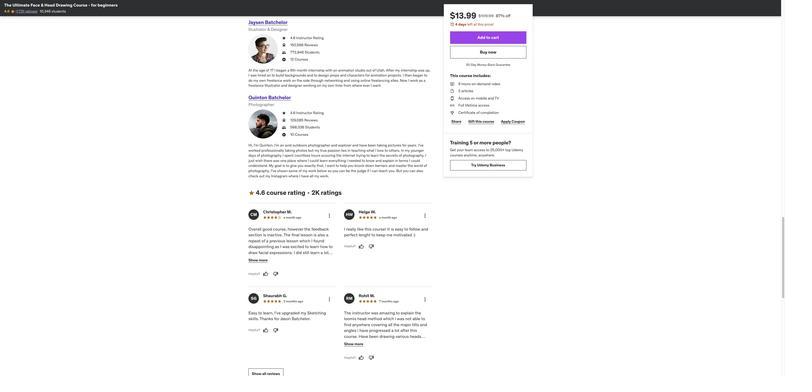 Task type: vqa. For each thing, say whether or not it's contained in the screenshot.
creative
no



Task type: describe. For each thing, give the bounding box(es) containing it.
my down through
[[322, 83, 327, 88]]

is up found
[[314, 233, 317, 238]]

easy
[[395, 227, 404, 232]]

photos
[[296, 148, 308, 153]]

ago for course!
[[392, 216, 397, 220]]

of down in
[[399, 153, 402, 158]]

on down 17
[[267, 73, 271, 78]]

to right how
[[329, 244, 333, 250]]

the instructor was amazing to explain the loomis head method which i was not able to find anywhere covering all the major tilts and angles i have progressed a lot after this course.
[[344, 311, 428, 339]]

instagram
[[271, 174, 288, 179]]

month for helge w.
[[382, 216, 391, 220]]

0 vertical spatial days
[[459, 22, 467, 27]]

was inside hi, i'm quinton. i'm an avid outdoors photographer and explorer and have been taking pictures for years. i've worked professionally taking photos but my true passion lies in teaching what i love to others. in my younger days of photography i spent countless hours scouring the internet trying to learn the secrets of photography. i just wish there was one place where i could learn everything i needed to know and explain in terms i could understand. my goal is to give you exactly that, i want to help you knock down barriers and master the world of photography. i've shown some of my work below so you can be the judge if i can teach you. but you can also check out my instagram where i have all my work.
[[273, 158, 280, 163]]

2 articles
[[459, 89, 474, 93]]

learn up "that,"
[[320, 158, 328, 163]]

you.
[[389, 169, 396, 173]]

of up wish
[[257, 153, 260, 158]]

goal
[[275, 164, 282, 168]]

my down exactly
[[303, 169, 308, 173]]

students for jaysen batchelor
[[305, 50, 320, 55]]

all inside hi, i'm quinton. i'm an avid outdoors photographer and explorer and have been taking pictures for years. i've worked professionally taking photos but my true passion lies in teaching what i love to others. in my younger days of photography i spent countless hours scouring the internet trying to learn the secrets of photography. i just wish there was one place where i could learn everything i needed to know and explain in terms i could understand. my goal is to give you exactly that, i want to help you knock down barriers and master the world of photography. i've shown some of my work below so you can be the judge if i can teach you. but you can also check out my instagram where i have all my work.
[[310, 174, 314, 179]]

of right the world
[[424, 164, 428, 168]]

the right at
[[253, 68, 259, 73]]

2 months ago
[[284, 300, 303, 304]]

my down photographer
[[315, 148, 320, 153]]

and up teaching
[[353, 143, 359, 148]]

now
[[489, 49, 497, 55]]

of left utah.
[[373, 68, 376, 73]]

share
[[452, 119, 462, 124]]

as inside overall good course, however the feedback section is inactive. the final lesson is also a repeat of a previous lesson which i found disappointing as i was excited to learn how to draw facial expressions. i did still learn a lot from this course and would recommend trying it out.
[[275, 244, 279, 250]]

the left the world
[[408, 164, 414, 168]]

4
[[456, 22, 458, 27]]

of right some
[[299, 169, 302, 173]]

passion
[[328, 148, 341, 153]]

which inside overall good course, however the feedback section is inactive. the final lesson is also a repeat of a previous lesson which i found disappointing as i was excited to learn how to draw facial expressions. i did still learn a lot from this course and would recommend trying it out.
[[300, 238, 311, 244]]

and right props
[[341, 73, 347, 78]]

you up be
[[348, 164, 354, 168]]

tv
[[495, 96, 500, 101]]

training 5 or more people? get your team access to 25,000+ top udemy courses anytime, anywhere.
[[451, 140, 524, 158]]

explain inside hi, i'm quinton. i'm an avid outdoors photographer and explorer and have been taking pictures for years. i've worked professionally taking photos but my true passion lies in teaching what i love to others. in my younger days of photography i spent countless hours scouring the internet trying to learn the secrets of photography. i just wish there was one place where i could learn everything i needed to know and explain in terms i could understand. my goal is to give you exactly that, i want to help you knock down barriers and master the world of photography. i've shown some of my work below so you can be the judge if i can teach you. but you can also check out my instagram where i have all my work.
[[383, 158, 395, 163]]

course,
[[273, 227, 287, 232]]

an inside hi, i'm quinton. i'm an avid outdoors photographer and explorer and have been taking pictures for years. i've worked professionally taking photos but my true passion lies in teaching what i love to others. in my younger days of photography i spent countless hours scouring the internet trying to learn the secrets of photography. i just wish there was one place where i could learn everything i needed to know and explain in terms i could understand. my goal is to give you exactly that, i want to help you knock down barriers and master the world of photography. i've shown some of my work below so you can be the judge if i can teach you. but you can also check out my instagram where i have all my work.
[[280, 143, 284, 148]]

previous
[[270, 238, 286, 244]]

0 vertical spatial began
[[277, 68, 287, 73]]

my down 'my'
[[266, 174, 271, 179]]

that,
[[317, 164, 325, 168]]

you right give
[[298, 164, 304, 168]]

off
[[506, 13, 511, 18]]

the down love
[[380, 153, 385, 158]]

4.6 instructor rating for jaysen batchelor
[[291, 35, 324, 40]]

months for rohit m.
[[382, 300, 393, 304]]

my right in
[[405, 148, 410, 153]]

batchelor for quinton batchelor
[[269, 94, 291, 101]]

2 could from the left
[[412, 158, 421, 163]]

7 months ago
[[380, 300, 399, 304]]

work.
[[320, 174, 329, 179]]

add
[[478, 35, 486, 40]]

0 horizontal spatial udemy
[[478, 163, 490, 168]]

mark review by helge w. as helpful image
[[359, 244, 364, 249]]

gift this course link
[[468, 117, 496, 127]]

for inside at the age of 17 i began a 6th month internship with an animation studio out of utah. after my internship was up, i was hired on to build backgrounds and to design props and characters for animation projects. i then began to do my own freelance work on the side through networking and using online freelancing sites. now i work as a freelance illustrator and designer working on my own time from where ever i want.
[[366, 73, 370, 78]]

all inside the instructor was amazing to explain the loomis head method which i was not able to find anywhere covering all the major tilts and angles i have progressed a lot after this course.
[[389, 322, 393, 328]]

mark review by shaurabh g. as helpful image
[[263, 328, 269, 333]]

the for the ultimate face & head drawing course - for beginners
[[4, 2, 12, 8]]

articles
[[462, 89, 474, 93]]

xsmall image for 150,568 reviews
[[282, 43, 286, 48]]

quinton batchelor photographer
[[249, 94, 291, 107]]

to up motivated
[[405, 227, 409, 232]]

apply
[[502, 119, 512, 124]]

a down christopher m.
[[284, 216, 285, 220]]

trying for recommend
[[323, 256, 334, 261]]

lenght
[[359, 233, 371, 238]]

(1,731 ratings)
[[16, 9, 38, 14]]

outdoors
[[293, 143, 308, 148]]

demand
[[478, 81, 491, 86]]

m. for rohit m.
[[370, 293, 375, 299]]

and left tv
[[489, 96, 495, 101]]

courses for quinton batchelor
[[295, 132, 309, 137]]

younger
[[411, 148, 424, 153]]

spent
[[285, 153, 294, 158]]

month for christopher m.
[[286, 216, 296, 220]]

and left "using" on the top of the page
[[344, 78, 350, 83]]

professionally
[[262, 148, 284, 153]]

at
[[474, 22, 478, 27]]

networking
[[325, 78, 343, 83]]

and up you.
[[389, 164, 395, 168]]

on down through
[[317, 83, 322, 88]]

xsmall image for full lifetime access
[[451, 103, 455, 108]]

0 vertical spatial freelance
[[267, 78, 282, 83]]

time
[[336, 83, 343, 88]]

xsmall image for 772,846 students
[[282, 50, 286, 55]]

xsmall image for 4.6 instructor rating
[[282, 111, 286, 116]]

lot inside the instructor was amazing to explain the loomis head method which i was not able to find anywhere covering all the major tilts and angles i have progressed a lot after this course.
[[395, 328, 400, 334]]

motivated
[[394, 233, 413, 238]]

days inside hi, i'm quinton. i'm an avid outdoors photographer and explorer and have been taking pictures for years. i've worked professionally taking photos but my true passion lies in teaching what i love to others. in my younger days of photography i spent countless hours scouring the internet trying to learn the secrets of photography. i just wish there was one place where i could learn everything i needed to know and explain in terms i could understand. my goal is to give you exactly that, i want to help you knock down barriers and master the world of photography. i've shown some of my work below so you can be the judge if i can teach you. but you can also check out my instagram where i have all my work.
[[249, 153, 256, 158]]

my inside the "easy to learn, i've upgraded my sketching skills. thanks for jason batchelor."
[[301, 311, 307, 316]]

from inside at the age of 17 i began a 6th month internship with an animation studio out of utah. after my internship was up, i was hired on to build backgrounds and to design props and characters for animation projects. i then began to do my own freelance work on the side through networking and using online freelancing sites. now i work as a freelance illustrator and designer working on my own time from where ever i want.
[[344, 83, 352, 88]]

1 horizontal spatial in
[[396, 158, 398, 163]]

2 i'm from the left
[[275, 143, 280, 148]]

want
[[327, 164, 335, 168]]

and left designer
[[281, 83, 287, 88]]

feedback
[[312, 227, 329, 232]]

video
[[492, 81, 501, 86]]

my up projects.
[[395, 68, 400, 73]]

4.6 left (1,731
[[4, 9, 10, 14]]

my down below
[[315, 174, 320, 179]]

but
[[397, 169, 403, 173]]

lot inside overall good course, however the feedback section is inactive. the final lesson is also a repeat of a previous lesson which i found disappointing as i was excited to learn how to draw facial expressions. i did still learn a lot from this course and would recommend trying it out.
[[324, 250, 329, 255]]

to right love
[[385, 148, 388, 153]]

able
[[413, 317, 421, 322]]

some
[[289, 169, 298, 173]]

the down backgrounds
[[297, 78, 303, 83]]

was up 'method'
[[372, 311, 379, 316]]

to down everything on the left of the page
[[336, 164, 339, 168]]

quinton batchelor link
[[249, 94, 291, 101]]

1 horizontal spatial taking
[[377, 143, 388, 148]]

2 internship from the left
[[401, 68, 418, 73]]

apply coupon
[[502, 119, 526, 124]]

upgraded
[[282, 311, 300, 316]]

add to cart button
[[451, 31, 527, 44]]

this inside the i really like this course! it is easy to follow and perfect lenght to keep me motivated :)
[[365, 227, 372, 232]]

xsmall image for 9 hours on-demand video
[[451, 81, 455, 87]]

hours inside hi, i'm quinton. i'm an avid outdoors photographer and explorer and have been taking pictures for years. i've worked professionally taking photos but my true passion lies in teaching what i love to others. in my younger days of photography i spent countless hours scouring the internet trying to learn the secrets of photography. i just wish there was one place where i could learn everything i needed to know and explain in terms i could understand. my goal is to give you exactly that, i want to help you knock down barriers and master the world of photography. i've shown some of my work below so you can be the judge if i can teach you. but you can also check out my instagram where i have all my work.
[[312, 153, 321, 158]]

courses
[[451, 153, 464, 158]]

you right but
[[403, 169, 409, 173]]

course down "instagram"
[[267, 189, 287, 197]]

to up through
[[314, 73, 318, 78]]

lies
[[342, 148, 347, 153]]

buy
[[481, 49, 488, 55]]

598,336 students
[[291, 125, 320, 130]]

full lifetime access
[[459, 103, 490, 108]]

after
[[401, 328, 410, 334]]

recommend
[[300, 256, 323, 261]]

buy now button
[[451, 46, 527, 58]]

1 internship from the left
[[309, 68, 325, 73]]

0 vertical spatial i've
[[419, 143, 424, 148]]

i inside the i really like this course! it is easy to follow and perfect lenght to keep me motivated :)
[[344, 227, 346, 232]]

the right be
[[351, 169, 357, 173]]

for inside hi, i'm quinton. i'm an avid outdoors photographer and explorer and have been taking pictures for years. i've worked professionally taking photos but my true passion lies in teaching what i love to others. in my younger days of photography i spent countless hours scouring the internet trying to learn the secrets of photography. i just wish there was one place where i could learn everything i needed to know and explain in terms i could understand. my goal is to give you exactly that, i want to help you knock down barriers and master the world of photography. i've shown some of my work below so you can be the judge if i can teach you. but you can also check out my instagram where i have all my work.
[[403, 143, 407, 148]]

a up course!
[[380, 216, 381, 220]]

you right so
[[333, 169, 339, 173]]

to inside training 5 or more people? get your team access to 25,000+ top udemy courses anytime, anywhere.
[[487, 148, 490, 153]]

photographer
[[249, 102, 275, 107]]

10
[[291, 132, 294, 137]]

found
[[314, 238, 325, 244]]

characters
[[348, 73, 365, 78]]

9 hours on-demand video
[[459, 81, 501, 86]]

instructor
[[352, 311, 371, 316]]

additional actions for review by helge w. image
[[422, 213, 429, 219]]

to down 17
[[272, 73, 275, 78]]

add to cart
[[478, 35, 500, 40]]

to up still
[[305, 244, 309, 250]]

of left 17
[[266, 68, 270, 73]]

more for overall good course, however the feedback section is inactive. the final lesson is also a repeat of a previous lesson which i found disappointing as i was excited to learn how to draw facial expressions. i did still learn a lot from this course and would recommend trying it out.
[[259, 258, 268, 263]]

to inside the "easy to learn, i've upgraded my sketching skills. thanks for jason batchelor."
[[259, 311, 262, 316]]

mobile
[[477, 96, 488, 101]]

4.6 up 150,568
[[291, 35, 296, 40]]

this inside overall good course, however the feedback section is inactive. the final lesson is also a repeat of a previous lesson which i found disappointing as i was excited to learn how to draw facial expressions. i did still learn a lot from this course and would recommend trying it out.
[[258, 256, 265, 261]]

trying for internet
[[357, 153, 366, 158]]

have inside the instructor was amazing to explain the loomis head method which i was not able to find anywhere covering all the major tilts and angles i have progressed a lot after this course.
[[360, 328, 369, 334]]

learn down found
[[310, 244, 320, 250]]

m. for christopher m.
[[287, 210, 292, 215]]

terms
[[399, 158, 409, 163]]

0 horizontal spatial animation
[[339, 68, 355, 73]]

2 horizontal spatial work
[[411, 78, 419, 83]]

one
[[281, 158, 287, 163]]

this right gift
[[476, 119, 483, 124]]

course inside overall good course, however the feedback section is inactive. the final lesson is also a repeat of a previous lesson which i found disappointing as i was excited to learn how to draw facial expressions. i did still learn a lot from this course and would recommend trying it out.
[[266, 256, 279, 261]]

find
[[344, 322, 352, 328]]

xsmall image for 129,085 reviews
[[282, 118, 286, 123]]

the up able
[[415, 311, 422, 316]]

1 horizontal spatial hours
[[462, 81, 471, 86]]

just
[[249, 158, 255, 163]]

this right at
[[478, 22, 484, 27]]

4 days left at this price!
[[456, 22, 494, 27]]

show for course.
[[344, 342, 354, 347]]

would
[[288, 256, 299, 261]]

1 vertical spatial where
[[297, 158, 307, 163]]

mark review by shaurabh g. as unhelpful image
[[273, 328, 278, 333]]

show inside button
[[252, 372, 262, 377]]

reviews for quinton batchelor
[[305, 118, 318, 123]]

know
[[366, 158, 375, 163]]

10,346
[[40, 9, 51, 14]]

a month ago for w.
[[380, 216, 397, 220]]

$13.99
[[451, 10, 477, 21]]

1 vertical spatial began
[[413, 73, 424, 78]]

a month ago for m.
[[284, 216, 302, 220]]

3 can from the left
[[410, 169, 416, 173]]

show all reviews
[[252, 372, 280, 377]]

1 vertical spatial freelance
[[249, 83, 264, 88]]

my right do
[[254, 78, 259, 83]]

out inside hi, i'm quinton. i'm an avid outdoors photographer and explorer and have been taking pictures for years. i've worked professionally taking photos but my true passion lies in teaching what i love to others. in my younger days of photography i spent countless hours scouring the internet trying to learn the secrets of photography. i just wish there was one place where i could learn everything i needed to know and explain in terms i could understand. my goal is to give you exactly that, i want to help you knock down barriers and master the world of photography. i've shown some of my work below so you can be the judge if i can teach you. but you can also check out my instagram where i have all my work.
[[259, 174, 265, 179]]

a down how
[[321, 250, 323, 255]]

photography
[[261, 153, 282, 158]]

lifetime
[[466, 103, 478, 108]]

to right able
[[422, 317, 426, 322]]

show more for course.
[[344, 342, 364, 347]]

2 vertical spatial where
[[289, 174, 299, 179]]

was up do
[[251, 73, 257, 78]]

1 vertical spatial have
[[302, 174, 309, 179]]

day
[[472, 63, 477, 67]]

of down full lifetime access
[[477, 110, 480, 115]]

6th
[[291, 68, 296, 73]]

helge
[[359, 210, 370, 215]]

sketching
[[308, 311, 326, 316]]

and up barriers
[[376, 158, 382, 163]]

0 vertical spatial own
[[260, 78, 266, 83]]

xsmall image for access on mobile and tv
[[451, 96, 455, 101]]

9
[[459, 81, 461, 86]]

for right the -
[[91, 2, 97, 8]]

and inside the i really like this course! it is easy to follow and perfect lenght to keep me motivated :)
[[422, 227, 429, 232]]

& for batchelor
[[268, 27, 270, 32]]

2 can from the left
[[372, 169, 378, 173]]

is inside the i really like this course! it is easy to follow and perfect lenght to keep me motivated :)
[[391, 227, 394, 232]]

1 vertical spatial lesson
[[287, 238, 299, 244]]

to left keep
[[372, 233, 376, 238]]

learn down what at the left of the page
[[371, 153, 379, 158]]

knock
[[355, 164, 365, 168]]

is down good
[[263, 233, 266, 238]]

0 horizontal spatial photography.
[[249, 169, 270, 173]]

completion
[[481, 110, 499, 115]]

4.6 right medium image
[[256, 189, 265, 197]]

teaching
[[352, 148, 366, 153]]

of inside overall good course, however the feedback section is inactive. the final lesson is also a repeat of a previous lesson which i found disappointing as i was excited to learn how to draw facial expressions. i did still learn a lot from this course and would recommend trying it out.
[[262, 238, 266, 244]]

on up designer
[[292, 78, 296, 83]]

was inside overall good course, however the feedback section is inactive. the final lesson is also a repeat of a previous lesson which i found disappointing as i was excited to learn how to draw facial expressions. i did still learn a lot from this course and would recommend trying it out.
[[283, 244, 290, 250]]

0 horizontal spatial taking
[[285, 148, 295, 153]]

helpful? for mark review by shaurabh g. as helpful "image"
[[249, 329, 260, 333]]

0 horizontal spatial work
[[283, 78, 291, 83]]

a down up,
[[424, 78, 426, 83]]

1 vertical spatial i
[[358, 328, 359, 334]]

explain inside the instructor was amazing to explain the loomis head method which i was not able to find anywhere covering all the major tilts and angles i have progressed a lot after this course.
[[401, 311, 415, 316]]



Task type: locate. For each thing, give the bounding box(es) containing it.
0 horizontal spatial lot
[[324, 250, 329, 255]]

0 vertical spatial lesson
[[301, 233, 313, 238]]

1 horizontal spatial &
[[268, 27, 270, 32]]

also down the world
[[417, 169, 424, 173]]

mark review by rohit m. as helpful image
[[359, 356, 364, 361]]

illustrator inside jaysen batchelor illustrator & designer
[[249, 27, 267, 32]]

to inside button
[[487, 35, 491, 40]]

for up in
[[403, 143, 407, 148]]

also down feedback
[[318, 233, 326, 238]]

xsmall image up share
[[451, 110, 455, 115]]

training
[[451, 140, 469, 146]]

30-
[[467, 63, 472, 67]]

using
[[351, 78, 360, 83]]

the up everything on the left of the page
[[337, 153, 342, 158]]

rating up 150,568 reviews at the top left of page
[[313, 35, 324, 40]]

as down previous
[[275, 244, 279, 250]]

and up side
[[307, 73, 313, 78]]

1 horizontal spatial freelance
[[267, 78, 282, 83]]

out right studio
[[367, 68, 372, 73]]

helge w.
[[359, 210, 376, 215]]

work down "build"
[[283, 78, 291, 83]]

the inside overall good course, however the feedback section is inactive. the final lesson is also a repeat of a previous lesson which i found disappointing as i was excited to learn how to draw facial expressions. i did still learn a lot from this course and would recommend trying it out.
[[284, 233, 291, 238]]

0 vertical spatial also
[[417, 169, 424, 173]]

the inside overall good course, however the feedback section is inactive. the final lesson is also a repeat of a previous lesson which i found disappointing as i was excited to learn how to draw facial expressions. i did still learn a lot from this course and would recommend trying it out.
[[305, 227, 311, 232]]

ago for to
[[394, 300, 399, 304]]

1 horizontal spatial own
[[328, 83, 335, 88]]

1 horizontal spatial work
[[309, 169, 317, 173]]

batchelor for jaysen batchelor
[[265, 19, 288, 25]]

animation up the characters
[[339, 68, 355, 73]]

all right covering
[[389, 322, 393, 328]]

drawing
[[56, 2, 73, 8]]

xsmall image down quinton batchelor photographer
[[282, 111, 286, 116]]

2 horizontal spatial more
[[480, 140, 492, 146]]

additional actions for review by shaurabh g. image
[[327, 297, 333, 303]]

0 vertical spatial more
[[480, 140, 492, 146]]

month inside at the age of 17 i began a 6th month internship with an animation studio out of utah. after my internship was up, i was hired on to build backgrounds and to design props and characters for animation projects. i then began to do my own freelance work on the side through networking and using online freelancing sites. now i work as a freelance illustrator and designer working on my own time from where ever i want.
[[297, 68, 308, 73]]

wish
[[256, 158, 263, 163]]

which
[[300, 238, 311, 244], [384, 317, 394, 322]]

photography. down younger in the right of the page
[[403, 153, 425, 158]]

rating for jaysen batchelor
[[313, 35, 324, 40]]

courses for jaysen batchelor
[[295, 57, 309, 62]]

4.6 instructor rating for quinton batchelor
[[291, 111, 324, 115]]

1 vertical spatial all
[[389, 322, 393, 328]]

batchelor
[[265, 19, 288, 25], [269, 94, 291, 101]]

additional actions for review by rohit m. image
[[422, 297, 429, 303]]

0 vertical spatial explain
[[383, 158, 395, 163]]

mark review by christopher m. as unhelpful image
[[273, 272, 278, 277]]

out inside at the age of 17 i began a 6th month internship with an animation studio out of utah. after my internship was up, i was hired on to build backgrounds and to design props and characters for animation projects. i then began to do my own freelance work on the side through networking and using online freelancing sites. now i work as a freelance illustrator and designer working on my own time from where ever i want.
[[367, 68, 372, 73]]

exactly
[[305, 164, 316, 168]]

0 vertical spatial all
[[310, 174, 314, 179]]

2 courses from the top
[[295, 132, 309, 137]]

2 months from the left
[[382, 300, 393, 304]]

course
[[460, 73, 473, 78], [483, 119, 495, 124], [267, 189, 287, 197], [266, 256, 279, 261]]

section
[[249, 233, 262, 238]]

xsmall image
[[282, 35, 286, 41], [451, 81, 455, 87], [451, 89, 455, 94], [451, 96, 455, 101], [451, 103, 455, 108], [282, 118, 286, 123], [282, 125, 286, 130], [307, 191, 311, 195]]

1 vertical spatial illustrator
[[265, 83, 281, 88]]

i've inside the "easy to learn, i've upgraded my sketching skills. thanks for jason batchelor."
[[275, 311, 281, 316]]

and right 'tilts'
[[421, 322, 428, 328]]

0 horizontal spatial own
[[260, 78, 266, 83]]

0 horizontal spatial could
[[310, 158, 319, 163]]

g.
[[283, 293, 287, 299]]

to left "cart"
[[487, 35, 491, 40]]

you
[[298, 164, 304, 168], [348, 164, 354, 168], [333, 169, 339, 173], [403, 169, 409, 173]]

own down networking
[[328, 83, 335, 88]]

age
[[259, 68, 265, 73]]

0 vertical spatial udemy
[[512, 148, 524, 153]]

1 vertical spatial taking
[[285, 148, 295, 153]]

students
[[52, 9, 66, 14]]

mark review by christopher m. as helpful image
[[263, 272, 269, 277]]

batchelor inside quinton batchelor photographer
[[269, 94, 291, 101]]

1 vertical spatial rating
[[313, 111, 324, 115]]

2 vertical spatial have
[[360, 328, 369, 334]]

my up batchelor.
[[301, 311, 307, 316]]

1 horizontal spatial lot
[[395, 328, 400, 334]]

1 vertical spatial which
[[384, 317, 394, 322]]

1 months from the left
[[286, 300, 297, 304]]

mark review by helge w. as unhelpful image
[[369, 244, 374, 249]]

1 courses from the top
[[295, 57, 309, 62]]

0 horizontal spatial m.
[[287, 210, 292, 215]]

studio
[[356, 68, 366, 73]]

0 horizontal spatial trying
[[323, 256, 334, 261]]

of
[[266, 68, 270, 73], [373, 68, 376, 73], [477, 110, 480, 115], [257, 153, 260, 158], [399, 153, 402, 158], [424, 164, 428, 168], [299, 169, 302, 173], [262, 238, 266, 244]]

and down expressions.
[[280, 256, 287, 261]]

1 vertical spatial i've
[[271, 169, 277, 173]]

rating
[[288, 189, 306, 197]]

1 vertical spatial reviews
[[305, 118, 318, 123]]

check
[[249, 174, 259, 179]]

xsmall image
[[282, 43, 286, 48], [282, 50, 286, 55], [282, 57, 286, 62], [451, 110, 455, 115], [282, 111, 286, 116], [282, 132, 286, 137]]

designer
[[288, 83, 303, 88]]

month up it
[[382, 216, 391, 220]]

team
[[465, 148, 474, 153]]

freelancing
[[372, 78, 390, 83]]

christopher m.
[[263, 210, 292, 215]]

2 vertical spatial show
[[252, 372, 262, 377]]

to up 'know'
[[367, 153, 370, 158]]

1 horizontal spatial animation
[[371, 73, 387, 78]]

also inside hi, i'm quinton. i'm an avid outdoors photographer and explorer and have been taking pictures for years. i've worked professionally taking photos but my true passion lies in teaching what i love to others. in my younger days of photography i spent countless hours scouring the internet trying to learn the secrets of photography. i just wish there was one place where i could learn everything i needed to know and explain in terms i could understand. my goal is to give you exactly that, i want to help you knock down barriers and master the world of photography. i've shown some of my work below so you can be the judge if i can teach you. but you can also check out my instagram where i have all my work.
[[417, 169, 424, 173]]

course up 9
[[460, 73, 473, 78]]

1 vertical spatial own
[[328, 83, 335, 88]]

0 vertical spatial instructor
[[297, 35, 313, 40]]

the inside the instructor was amazing to explain the loomis head method which i was not able to find anywhere covering all the major tilts and angles i have progressed a lot after this course.
[[344, 311, 351, 316]]

understand.
[[249, 164, 268, 168]]

the left the final
[[284, 233, 291, 238]]

0 vertical spatial 4.6 instructor rating
[[291, 35, 324, 40]]

xsmall image for 4.6 instructor rating
[[282, 35, 286, 41]]

0 vertical spatial taking
[[377, 143, 388, 148]]

0 horizontal spatial a month ago
[[284, 216, 302, 220]]

internship up design
[[309, 68, 325, 73]]

what
[[367, 148, 375, 153]]

1 horizontal spatial show more button
[[344, 339, 364, 350]]

secrets
[[386, 153, 398, 158]]

0 vertical spatial trying
[[357, 153, 366, 158]]

xsmall image for 10 courses
[[282, 132, 286, 137]]

m. right christopher
[[287, 210, 292, 215]]

ago for upgraded
[[298, 300, 303, 304]]

could up exactly
[[310, 158, 319, 163]]

0 horizontal spatial all
[[263, 372, 266, 377]]

a inside the instructor was amazing to explain the loomis head method which i was not able to find anywhere covering all the major tilts and angles i have progressed a lot after this course.
[[392, 328, 394, 334]]

helpful? left mark review by rohit m. as helpful image
[[344, 356, 356, 360]]

show for draw
[[249, 258, 258, 263]]

1 vertical spatial hours
[[312, 153, 321, 158]]

show more button for course.
[[344, 339, 364, 350]]

0 vertical spatial have
[[360, 143, 367, 148]]

0 vertical spatial hours
[[462, 81, 471, 86]]

mark review by rohit m. as unhelpful image
[[369, 356, 374, 361]]

students
[[305, 50, 320, 55], [305, 125, 320, 130]]

learn up 'recommend'
[[311, 250, 320, 255]]

1 horizontal spatial udemy
[[512, 148, 524, 153]]

photography. down the understand.
[[249, 169, 270, 173]]

xsmall image for certificate of completion
[[451, 110, 455, 115]]

2 horizontal spatial month
[[382, 216, 391, 220]]

1 horizontal spatial could
[[412, 158, 421, 163]]

freelance
[[267, 78, 282, 83], [249, 83, 264, 88]]

was left up,
[[419, 68, 425, 73]]

xsmall image for 598,336 students
[[282, 125, 286, 130]]

xsmall image left 2k
[[307, 191, 311, 195]]

angles
[[344, 328, 357, 334]]

this down facial
[[258, 256, 265, 261]]

1 vertical spatial out
[[259, 174, 265, 179]]

this inside the instructor was amazing to explain the loomis head method which i was not able to find anywhere covering all the major tilts and angles i have progressed a lot after this course.
[[411, 328, 418, 334]]

students for quinton batchelor
[[305, 125, 320, 130]]

amazing
[[380, 311, 395, 316]]

xsmall image for 2 articles
[[451, 89, 455, 94]]

i
[[275, 68, 276, 73], [249, 73, 250, 78], [403, 73, 404, 78], [409, 78, 410, 83], [371, 83, 372, 88], [376, 148, 377, 153], [283, 153, 284, 158], [426, 153, 427, 158], [308, 158, 309, 163], [347, 158, 348, 163], [410, 158, 411, 163], [325, 164, 326, 168], [371, 169, 372, 173], [300, 174, 301, 179], [344, 227, 346, 232], [312, 238, 313, 244], [281, 244, 282, 250], [294, 250, 295, 255]]

1 vertical spatial courses
[[295, 132, 309, 137]]

in
[[402, 148, 405, 153]]

helpful? left mark review by helge w. as helpful image
[[344, 245, 356, 249]]

back
[[489, 63, 496, 67]]

on up full lifetime access
[[472, 96, 476, 101]]

0 vertical spatial i
[[395, 317, 396, 322]]

my
[[395, 68, 400, 73], [254, 78, 259, 83], [322, 83, 327, 88], [315, 148, 320, 153], [405, 148, 410, 153], [303, 169, 308, 173], [266, 174, 271, 179], [315, 174, 320, 179], [301, 311, 307, 316]]

give
[[290, 164, 297, 168]]

in up internet
[[348, 148, 351, 153]]

where down countless
[[297, 158, 307, 163]]

udemy right top
[[512, 148, 524, 153]]

so
[[328, 169, 332, 173]]

1 horizontal spatial photography.
[[403, 153, 425, 158]]

more for the instructor was amazing to explain the loomis head method which i was not able to find anywhere covering all the major tilts and angles i have progressed a lot after this course.
[[355, 342, 364, 347]]

out.
[[252, 262, 259, 267]]

0 horizontal spatial i
[[358, 328, 359, 334]]

course inside gift this course link
[[483, 119, 495, 124]]

and inside overall good course, however the feedback section is inactive. the final lesson is also a repeat of a previous lesson which i found disappointing as i was excited to learn how to draw facial expressions. i did still learn a lot from this course and would recommend trying it out.
[[280, 256, 287, 261]]

batchelor inside jaysen batchelor illustrator & designer
[[265, 19, 288, 25]]

0 vertical spatial 2
[[459, 89, 461, 93]]

ever
[[363, 83, 370, 88]]

2 for 2 articles
[[459, 89, 461, 93]]

0 horizontal spatial as
[[275, 244, 279, 250]]

illustrator inside at the age of 17 i began a 6th month internship with an animation studio out of utah. after my internship was up, i was hired on to build backgrounds and to design props and characters for animation projects. i then began to do my own freelance work on the side through networking and using online freelancing sites. now i work as a freelance illustrator and designer working on my own time from where ever i want.
[[265, 83, 281, 88]]

i've down 'my'
[[271, 169, 277, 173]]

0 vertical spatial show
[[249, 258, 258, 263]]

0 horizontal spatial began
[[277, 68, 287, 73]]

ratings
[[321, 189, 342, 197]]

lesson down the final
[[287, 238, 299, 244]]

show more down course.
[[344, 342, 364, 347]]

1 horizontal spatial m.
[[370, 293, 375, 299]]

0 vertical spatial rating
[[313, 35, 324, 40]]

shown
[[278, 169, 288, 173]]

0 horizontal spatial from
[[249, 256, 258, 261]]

courses down the 598,336 students
[[295, 132, 309, 137]]

quinton batchelor image
[[249, 110, 278, 139]]

utah.
[[377, 68, 386, 73]]

want.
[[373, 83, 382, 88]]

m. right 'rohit'
[[370, 293, 375, 299]]

pictures
[[388, 143, 402, 148]]

all inside button
[[263, 372, 266, 377]]

helpful? for mark review by helge w. as helpful image
[[344, 245, 356, 249]]

4.6 instructor rating up 150,568 reviews at the top left of page
[[291, 35, 324, 40]]

this
[[451, 73, 459, 78]]

1 instructor from the top
[[297, 35, 313, 40]]

also inside overall good course, however the feedback section is inactive. the final lesson is also a repeat of a previous lesson which i found disappointing as i was excited to learn how to draw facial expressions. i did still learn a lot from this course and would recommend trying it out.
[[318, 233, 326, 238]]

overall
[[249, 227, 262, 232]]

trying inside hi, i'm quinton. i'm an avid outdoors photographer and explorer and have been taking pictures for years. i've worked professionally taking photos but my true passion lies in teaching what i love to others. in my younger days of photography i spent countless hours scouring the internet trying to learn the secrets of photography. i just wish there was one place where i could learn everything i needed to know and explain in terms i could understand. my goal is to give you exactly that, i want to help you knock down barriers and master the world of photography. i've shown some of my work below so you can be the judge if i can teach you. but you can also check out my instagram where i have all my work.
[[357, 153, 366, 158]]

0 horizontal spatial show more button
[[249, 255, 268, 266]]

work
[[283, 78, 291, 83], [411, 78, 419, 83], [309, 169, 317, 173]]

side
[[303, 78, 310, 83]]

the for the instructor was amazing to explain the loomis head method which i was not able to find anywhere covering all the major tilts and angles i have progressed a lot after this course.
[[344, 311, 351, 316]]

helpful? for mark review by rohit m. as helpful image
[[344, 356, 356, 360]]

as inside at the age of 17 i began a 6th month internship with an animation studio out of utah. after my internship was up, i was hired on to build backgrounds and to design props and characters for animation projects. i then began to do my own freelance work on the side through networking and using online freelancing sites. now i work as a freelance illustrator and designer working on my own time from where ever i want.
[[419, 78, 423, 83]]

show more for draw
[[249, 258, 268, 263]]

cart
[[492, 35, 500, 40]]

this down 'tilts'
[[411, 328, 418, 334]]

internet
[[343, 153, 356, 158]]

0 horizontal spatial also
[[318, 233, 326, 238]]

1 a month ago from the left
[[284, 216, 302, 220]]

which inside the instructor was amazing to explain the loomis head method which i was not able to find anywhere covering all the major tilts and angles i have progressed a lot after this course.
[[384, 317, 394, 322]]

reviews for jaysen batchelor
[[305, 43, 318, 47]]

people?
[[493, 140, 512, 146]]

2 vertical spatial the
[[344, 311, 351, 316]]

was left the not
[[397, 317, 405, 322]]

taking up spent
[[285, 148, 295, 153]]

show more button for draw
[[249, 255, 268, 266]]

jaysen
[[249, 19, 264, 25]]

countless
[[295, 153, 311, 158]]

4.6 up 129,085
[[291, 111, 296, 115]]

1 horizontal spatial began
[[413, 73, 424, 78]]

work down then
[[411, 78, 419, 83]]

1 horizontal spatial explain
[[401, 311, 415, 316]]

1 vertical spatial animation
[[371, 73, 387, 78]]

place
[[288, 158, 296, 163]]

there
[[264, 158, 273, 163]]

have up teaching
[[360, 143, 367, 148]]

jaysen batchelor link
[[249, 19, 288, 25]]

1 i'm from the left
[[254, 143, 259, 148]]

left
[[468, 22, 473, 27]]

0 horizontal spatial lesson
[[287, 238, 299, 244]]

1 vertical spatial also
[[318, 233, 326, 238]]

days up just
[[249, 153, 256, 158]]

2 vertical spatial i've
[[275, 311, 281, 316]]

to right amazing
[[396, 311, 400, 316]]

ago for the
[[296, 216, 302, 220]]

world
[[414, 164, 423, 168]]

4.6 course rating
[[256, 189, 306, 197]]

to left give
[[286, 164, 290, 168]]

animation up freelancing
[[371, 73, 387, 78]]

i'm up "worked"
[[254, 143, 259, 148]]

own down hired
[[260, 78, 266, 83]]

2 4.6 instructor rating from the top
[[291, 111, 324, 115]]

2 for 2 months ago
[[284, 300, 286, 304]]

rohit m.
[[359, 293, 375, 299]]

can down the world
[[410, 169, 416, 173]]

1 horizontal spatial internship
[[401, 68, 418, 73]]

i'm up professionally
[[275, 143, 280, 148]]

medium image
[[249, 190, 255, 196]]

1 could from the left
[[310, 158, 319, 163]]

w.
[[371, 210, 376, 215]]

1 horizontal spatial i
[[395, 317, 396, 322]]

1 vertical spatial days
[[249, 153, 256, 158]]

hours down the but
[[312, 153, 321, 158]]

0 horizontal spatial more
[[259, 258, 268, 263]]

is inside hi, i'm quinton. i'm an avid outdoors photographer and explorer and have been taking pictures for years. i've worked professionally taking photos but my true passion lies in teaching what i love to others. in my younger days of photography i spent countless hours scouring the internet trying to learn the secrets of photography. i just wish there was one place where i could learn everything i needed to know and explain in terms i could understand. my goal is to give you exactly that, i want to help you knock down barriers and master the world of photography. i've shown some of my work below so you can be the judge if i can teach you. but you can also check out my instagram where i have all my work.
[[283, 164, 285, 168]]

xsmall image left 598,336
[[282, 125, 286, 130]]

0 vertical spatial in
[[348, 148, 351, 153]]

1 horizontal spatial from
[[344, 83, 352, 88]]

1 horizontal spatial days
[[459, 22, 467, 27]]

face
[[31, 2, 40, 8]]

1 vertical spatial students
[[305, 125, 320, 130]]

access down or
[[475, 148, 486, 153]]

150,568
[[291, 43, 304, 47]]

rating for quinton batchelor
[[313, 111, 324, 115]]

course
[[73, 2, 88, 8]]

additional actions for review by christopher m. image
[[327, 213, 333, 219]]

access down mobile
[[479, 103, 490, 108]]

still
[[303, 250, 310, 255]]

access inside training 5 or more people? get your team access to 25,000+ top udemy courses anytime, anywhere.
[[475, 148, 486, 153]]

4.6
[[4, 9, 10, 14], [291, 35, 296, 40], [291, 111, 296, 115], [256, 189, 265, 197]]

i down amazing
[[395, 317, 396, 322]]

trying inside overall good course, however the feedback section is inactive. the final lesson is also a repeat of a previous lesson which i found disappointing as i was excited to learn how to draw facial expressions. i did still learn a lot from this course and would recommend trying it out.
[[323, 256, 334, 261]]

1 vertical spatial m.
[[370, 293, 375, 299]]

show all reviews button
[[249, 369, 284, 377]]

instructor for jaysen batchelor
[[297, 35, 313, 40]]

0 horizontal spatial i'm
[[254, 143, 259, 148]]

from inside overall good course, however the feedback section is inactive. the final lesson is also a repeat of a previous lesson which i found disappointing as i was excited to learn how to draw facial expressions. i did still learn a lot from this course and would recommend trying it out.
[[249, 256, 258, 261]]

and up passion
[[332, 143, 338, 148]]

months for shaurabh g.
[[286, 300, 297, 304]]

0 horizontal spatial out
[[259, 174, 265, 179]]

1 can from the left
[[340, 169, 345, 173]]

0 vertical spatial access
[[479, 103, 490, 108]]

loomis
[[344, 317, 357, 322]]

1 horizontal spatial as
[[419, 78, 423, 83]]

2 instructor from the top
[[297, 111, 313, 115]]

access
[[479, 103, 490, 108], [475, 148, 486, 153]]

a left 6th
[[288, 68, 290, 73]]

disappointing
[[249, 244, 274, 250]]

like
[[358, 227, 364, 232]]

love
[[378, 148, 384, 153]]

could up the world
[[412, 158, 421, 163]]

4.6 instructor rating up 129,085 reviews at the left
[[291, 111, 324, 115]]

xsmall image left 12
[[282, 57, 286, 62]]

2 vertical spatial all
[[263, 372, 266, 377]]

instructor up 129,085 reviews at the left
[[297, 111, 313, 115]]

course down facial
[[266, 256, 279, 261]]

2 a month ago from the left
[[380, 216, 397, 220]]

0 horizontal spatial 2
[[284, 300, 286, 304]]

helpful? for mark review by christopher m. as helpful image
[[249, 272, 260, 276]]

alarm image
[[451, 22, 455, 26]]

coupon
[[512, 119, 526, 124]]

jaysen batchelor image
[[249, 34, 278, 64]]

on-
[[472, 81, 478, 86]]

1 4.6 instructor rating from the top
[[291, 35, 324, 40]]

ago
[[296, 216, 302, 220], [392, 216, 397, 220], [298, 300, 303, 304], [394, 300, 399, 304]]

it
[[249, 262, 251, 267]]

to up the anywhere.
[[487, 148, 490, 153]]

to down up,
[[424, 73, 428, 78]]

illustrator down the jaysen
[[249, 27, 267, 32]]

0 horizontal spatial internship
[[309, 68, 325, 73]]

more down course.
[[355, 342, 364, 347]]

trying
[[357, 153, 366, 158], [323, 256, 334, 261]]

2
[[459, 89, 461, 93], [284, 300, 286, 304]]

for inside the "easy to learn, i've upgraded my sketching skills. thanks for jason batchelor."
[[274, 317, 280, 322]]

and right follow
[[422, 227, 429, 232]]

work down exactly
[[309, 169, 317, 173]]

and inside the instructor was amazing to explain the loomis head method which i was not able to find anywhere covering all the major tilts and angles i have progressed a lot after this course.
[[421, 322, 428, 328]]

1 horizontal spatial months
[[382, 300, 393, 304]]

0 vertical spatial the
[[4, 2, 12, 8]]

1 vertical spatial udemy
[[478, 163, 490, 168]]

a up disappointing
[[267, 238, 269, 244]]

the left major
[[394, 322, 400, 328]]

taking up love
[[377, 143, 388, 148]]

1 rating from the top
[[313, 35, 324, 40]]

0 horizontal spatial an
[[280, 143, 284, 148]]

ago up the "however"
[[296, 216, 302, 220]]

where inside at the age of 17 i began a 6th month internship with an animation studio out of utah. after my internship was up, i was hired on to build backgrounds and to design props and characters for animation projects. i then began to do my own freelance work on the side through networking and using online freelancing sites. now i work as a freelance illustrator and designer working on my own time from where ever i want.
[[352, 83, 363, 88]]

a
[[288, 68, 290, 73], [424, 78, 426, 83], [284, 216, 285, 220], [380, 216, 381, 220], [327, 233, 329, 238], [267, 238, 269, 244], [321, 250, 323, 255], [392, 328, 394, 334]]

to up knock
[[362, 158, 366, 163]]

days
[[459, 22, 467, 27], [249, 153, 256, 158]]

0 horizontal spatial in
[[348, 148, 351, 153]]

more inside training 5 or more people? get your team access to 25,000+ top udemy courses anytime, anywhere.
[[480, 140, 492, 146]]

1 vertical spatial photography.
[[249, 169, 270, 173]]

& for ultimate
[[41, 2, 44, 8]]

0 vertical spatial students
[[305, 50, 320, 55]]

access
[[459, 96, 471, 101]]

0 horizontal spatial month
[[286, 216, 296, 220]]

0 vertical spatial m.
[[287, 210, 292, 215]]

xsmall image for 12 courses
[[282, 57, 286, 62]]

0 horizontal spatial &
[[41, 2, 44, 8]]

course!
[[373, 227, 387, 232]]

instructor for quinton batchelor
[[297, 111, 313, 115]]

1 horizontal spatial i'm
[[275, 143, 280, 148]]

needed
[[349, 158, 361, 163]]

2 rating from the top
[[313, 111, 324, 115]]

more down facial
[[259, 258, 268, 263]]

try udemy business link
[[451, 160, 527, 171]]

udemy inside training 5 or more people? get your team access to 25,000+ top udemy courses anytime, anywhere.
[[512, 148, 524, 153]]

rating up 129,085 reviews at the left
[[313, 111, 324, 115]]

1 horizontal spatial 2
[[459, 89, 461, 93]]

& inside jaysen batchelor illustrator & designer
[[268, 27, 270, 32]]

an inside at the age of 17 i began a 6th month internship with an animation studio out of utah. after my internship was up, i was hired on to build backgrounds and to design props and characters for animation projects. i then began to do my own freelance work on the side through networking and using online freelancing sites. now i work as a freelance illustrator and designer working on my own time from where ever i want.
[[334, 68, 338, 73]]

xsmall image left 9
[[451, 81, 455, 87]]

1 horizontal spatial an
[[334, 68, 338, 73]]

work inside hi, i'm quinton. i'm an avid outdoors photographer and explorer and have been taking pictures for years. i've worked professionally taking photos but my true passion lies in teaching what i love to others. in my younger days of photography i spent countless hours scouring the internet trying to learn the secrets of photography. i just wish there was one place where i could learn everything i needed to know and explain in terms i could understand. my goal is to give you exactly that, i want to help you knock down barriers and master the world of photography. i've shown some of my work below so you can be the judge if i can teach you. but you can also check out my instagram where i have all my work.
[[309, 169, 317, 173]]

gift
[[469, 119, 475, 124]]

a down feedback
[[327, 233, 329, 238]]



